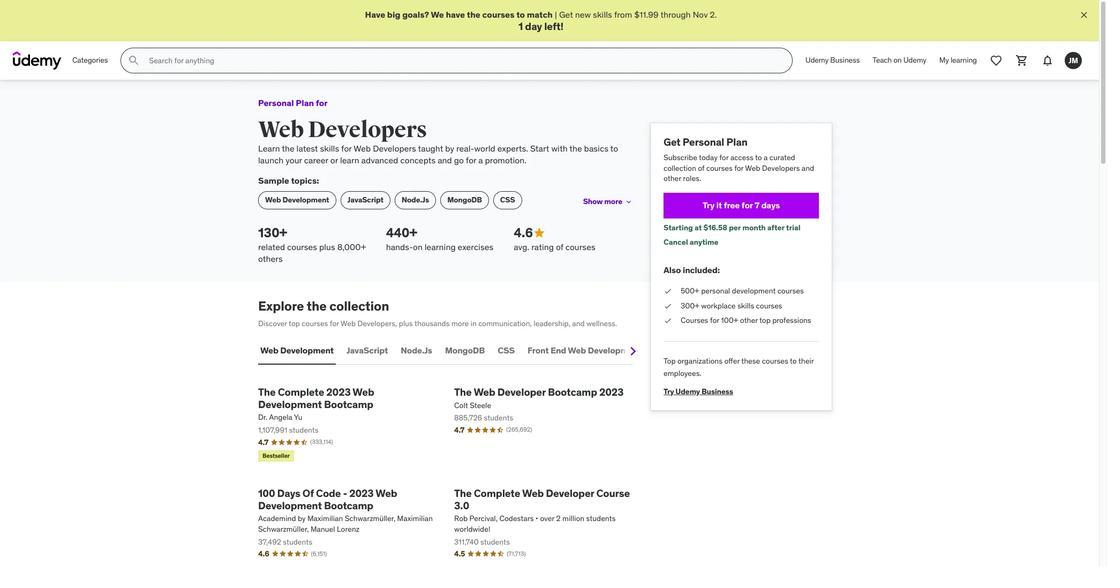 Task type: vqa. For each thing, say whether or not it's contained in the screenshot.
Udemy to the left
yes



Task type: describe. For each thing, give the bounding box(es) containing it.
basics
[[584, 143, 609, 154]]

personal inside get personal plan subscribe today for access to a curated collection of courses for web developers and other roles.
[[683, 136, 725, 149]]

top organizations offer these courses to their employees.
[[664, 356, 814, 378]]

bestseller
[[263, 452, 290, 460]]

courses inside 130+ related courses plus 8,000+ others
[[287, 241, 317, 252]]

xsmall image for 500+
[[664, 286, 672, 297]]

500+ personal development courses
[[681, 286, 804, 296]]

bootcamp inside the web developer bootcamp 2023 colt steele 885,726 students
[[548, 386, 597, 399]]

have big goals? we have the courses to match | get new skills from $11.99 through nov 2. 1 day left!
[[365, 9, 717, 33]]

for right go
[[466, 155, 477, 166]]

have
[[446, 9, 465, 20]]

concepts
[[401, 155, 436, 166]]

get personal plan subscribe today for access to a curated collection of courses for web developers and other roles.
[[664, 136, 815, 183]]

related
[[258, 241, 285, 252]]

skills inside learn the latest skills for web developers taught by real-world experts. start with the basics to launch your career or learn advanced concepts and go for a promotion.
[[320, 143, 339, 154]]

try for try it free for 7 days
[[703, 200, 715, 211]]

plan inside get personal plan subscribe today for access to a curated collection of courses for web developers and other roles.
[[727, 136, 748, 149]]

6151 reviews element
[[311, 550, 327, 558]]

curated
[[770, 153, 796, 162]]

37,492
[[258, 537, 281, 547]]

developers inside learn the latest skills for web developers taught by real-world experts. start with the basics to launch your career or learn advanced concepts and go for a promotion.
[[373, 143, 416, 154]]

the web developer bootcamp 2023 colt steele 885,726 students
[[454, 386, 624, 423]]

$11.99
[[635, 9, 659, 20]]

in
[[471, 319, 477, 329]]

manuel
[[311, 525, 335, 534]]

learn the latest skills for web developers taught by real-world experts. start with the basics to launch your career or learn advanced concepts and go for a promotion.
[[258, 143, 618, 166]]

go
[[454, 155, 464, 166]]

communication,
[[479, 319, 532, 329]]

300+ workplace skills courses
[[681, 301, 783, 311]]

leadership,
[[534, 319, 571, 329]]

developer inside the web developer bootcamp 2023 colt steele 885,726 students
[[498, 386, 546, 399]]

anytime
[[690, 238, 719, 247]]

to inside top organizations offer these courses to their employees.
[[790, 356, 797, 366]]

1 maximilian from the left
[[308, 514, 343, 524]]

to inside get personal plan subscribe today for access to a curated collection of courses for web developers and other roles.
[[756, 153, 762, 162]]

2023 inside 100 days of code - 2023 web development bootcamp academind by maximilian schwarzmüller, maximilian schwarzmüller, manuel lorenz 37,492 students
[[349, 487, 374, 500]]

learn
[[340, 155, 359, 166]]

show more
[[583, 197, 623, 206]]

the for 3.0
[[454, 487, 472, 500]]

from
[[614, 9, 632, 20]]

try it free for 7 days
[[703, 200, 780, 211]]

yu
[[294, 413, 302, 422]]

311,740
[[454, 537, 479, 547]]

node.js button
[[399, 338, 435, 364]]

css button
[[496, 338, 517, 364]]

the web developer bootcamp 2023 link
[[454, 386, 633, 399]]

(71,713)
[[507, 550, 526, 558]]

courses inside have big goals? we have the courses to match | get new skills from $11.99 through nov 2. 1 day left!
[[483, 9, 515, 20]]

mongodb button
[[443, 338, 487, 364]]

try it free for 7 days link
[[664, 193, 819, 219]]

discover
[[258, 319, 287, 329]]

1 horizontal spatial other
[[740, 316, 758, 325]]

0 horizontal spatial plan
[[296, 98, 314, 108]]

your
[[286, 155, 302, 166]]

0 horizontal spatial of
[[556, 241, 564, 252]]

submit search image
[[128, 54, 141, 67]]

for down access
[[735, 163, 744, 173]]

development inside 'link'
[[283, 195, 329, 205]]

courses inside explore the collection discover top courses for web developers, plus thousands more in communication, leadership, and wellness.
[[302, 319, 328, 329]]

included:
[[683, 265, 720, 275]]

launch
[[258, 155, 284, 166]]

web inside 'link'
[[265, 195, 281, 205]]

courses down development
[[756, 301, 783, 311]]

with
[[552, 143, 568, 154]]

their
[[799, 356, 814, 366]]

$16.58
[[704, 223, 728, 232]]

trial
[[787, 223, 801, 232]]

start
[[531, 143, 550, 154]]

css for css button
[[498, 345, 515, 356]]

hands-
[[386, 241, 413, 252]]

jm link
[[1061, 48, 1087, 74]]

teach
[[873, 55, 892, 65]]

these
[[742, 356, 761, 366]]

4.7 for the web developer bootcamp 2023
[[454, 425, 465, 435]]

try udemy business link
[[664, 379, 734, 397]]

the complete 2023 web development bootcamp dr. angela yu 1,107,991 students
[[258, 386, 374, 435]]

2
[[557, 514, 561, 524]]

0 horizontal spatial business
[[702, 387, 734, 397]]

for up web developers in the top of the page
[[316, 98, 328, 108]]

students up (71,713)
[[481, 537, 510, 547]]

month
[[743, 223, 766, 232]]

node.js for node.js button
[[401, 345, 432, 356]]

get inside have big goals? we have the courses to match | get new skills from $11.99 through nov 2. 1 day left!
[[559, 9, 573, 20]]

try udemy business
[[664, 387, 734, 397]]

web inside the complete web developer course 3.0 rob percival, codestars • over 2 million students worldwide! 311,740 students
[[522, 487, 544, 500]]

match
[[527, 9, 553, 20]]

web down personal plan for
[[258, 116, 304, 143]]

265692 reviews element
[[507, 426, 532, 434]]

experts.
[[498, 143, 528, 154]]

mongodb for mongodb "link"
[[448, 195, 482, 205]]

333114 reviews element
[[310, 438, 333, 447]]

(265,692)
[[507, 426, 532, 434]]

1,107,991
[[258, 425, 287, 435]]

subscribe
[[664, 153, 698, 162]]

workplace
[[702, 301, 736, 311]]

for left 7 at top right
[[742, 200, 753, 211]]

web inside get personal plan subscribe today for access to a curated collection of courses for web developers and other roles.
[[746, 163, 761, 173]]

440+
[[386, 224, 417, 241]]

exercises
[[458, 241, 494, 252]]

front end web development
[[528, 345, 642, 356]]

node.js link
[[395, 191, 436, 209]]

taught
[[418, 143, 443, 154]]

per
[[729, 223, 741, 232]]

explore the collection discover top courses for web developers, plus thousands more in communication, leadership, and wellness.
[[258, 298, 617, 329]]

the right with
[[570, 143, 582, 154]]

left!
[[545, 20, 564, 33]]

goals?
[[403, 9, 429, 20]]

by inside learn the latest skills for web developers taught by real-world experts. start with the basics to launch your career or learn advanced concepts and go for a promotion.
[[445, 143, 454, 154]]

web inside 100 days of code - 2023 web development bootcamp academind by maximilian schwarzmüller, maximilian schwarzmüller, manuel lorenz 37,492 students
[[376, 487, 397, 500]]

130+ related courses plus 8,000+ others
[[258, 224, 366, 264]]

more inside explore the collection discover top courses for web developers, plus thousands more in communication, leadership, and wellness.
[[452, 319, 469, 329]]

more inside button
[[605, 197, 623, 206]]

shopping cart with 0 items image
[[1016, 54, 1029, 67]]

130+
[[258, 224, 287, 241]]

students inside the complete 2023 web development bootcamp dr. angela yu 1,107,991 students
[[289, 425, 319, 435]]

top for collection
[[289, 319, 300, 329]]

courses inside get personal plan subscribe today for access to a curated collection of courses for web developers and other roles.
[[707, 163, 733, 173]]

development inside button
[[280, 345, 334, 356]]

(6,151)
[[311, 550, 327, 558]]

mongodb link
[[441, 191, 489, 209]]

bootcamp inside the complete 2023 web development bootcamp dr. angela yu 1,107,991 students
[[324, 398, 374, 411]]

2023 inside the complete 2023 web development bootcamp dr. angela yu 1,107,991 students
[[327, 386, 351, 399]]

days
[[762, 200, 780, 211]]

a inside learn the latest skills for web developers taught by real-world experts. start with the basics to launch your career or learn advanced concepts and go for a promotion.
[[479, 155, 483, 166]]

teach on udemy link
[[867, 48, 933, 74]]

885,726
[[454, 413, 482, 423]]

courses up professions
[[778, 286, 804, 296]]

also included:
[[664, 265, 720, 275]]

organizations
[[678, 356, 723, 366]]

try for try udemy business
[[664, 387, 674, 397]]

new
[[575, 9, 591, 20]]

8,000+
[[337, 241, 366, 252]]

learn
[[258, 143, 280, 154]]

71713 reviews element
[[507, 550, 526, 558]]

next image
[[625, 343, 642, 360]]

the complete web developer course 3.0 rob percival, codestars • over 2 million students worldwide! 311,740 students
[[454, 487, 630, 547]]

web inside learn the latest skills for web developers taught by real-world experts. start with the basics to launch your career or learn advanced concepts and go for a promotion.
[[354, 143, 371, 154]]

real-
[[457, 143, 474, 154]]

latest
[[297, 143, 318, 154]]

0 horizontal spatial personal
[[258, 98, 294, 108]]

4.7 for the complete 2023 web development bootcamp
[[258, 438, 269, 447]]

the for colt
[[454, 386, 472, 399]]

web development link
[[258, 191, 336, 209]]

course
[[597, 487, 630, 500]]

wishlist image
[[990, 54, 1003, 67]]

plus inside explore the collection discover top courses for web developers, plus thousands more in communication, leadership, and wellness.
[[399, 319, 413, 329]]

top
[[664, 356, 676, 366]]

bootcamp inside 100 days of code - 2023 web development bootcamp academind by maximilian schwarzmüller, maximilian schwarzmüller, manuel lorenz 37,492 students
[[324, 499, 374, 512]]

the for bootcamp
[[258, 386, 276, 399]]

rob
[[454, 514, 468, 524]]



Task type: locate. For each thing, give the bounding box(es) containing it.
development
[[732, 286, 776, 296]]

professions
[[773, 316, 812, 325]]

development up yu
[[258, 398, 322, 411]]

complete for 2023
[[278, 386, 324, 399]]

0 horizontal spatial plus
[[319, 241, 335, 252]]

xsmall image right 'show more'
[[625, 198, 633, 206]]

0 vertical spatial collection
[[664, 163, 696, 173]]

mongodb for mongodb button
[[445, 345, 485, 356]]

web down discover
[[260, 345, 279, 356]]

maximilian up "manuel"
[[308, 514, 343, 524]]

students down the steele at left bottom
[[484, 413, 514, 423]]

1 horizontal spatial and
[[572, 319, 585, 329]]

top right discover
[[289, 319, 300, 329]]

0 horizontal spatial schwarzmüller,
[[258, 525, 309, 534]]

and inside learn the latest skills for web developers taught by real-world experts. start with the basics to launch your career or learn advanced concepts and go for a promotion.
[[438, 155, 452, 166]]

through
[[661, 9, 691, 20]]

web right end
[[568, 345, 586, 356]]

to right 'basics'
[[611, 143, 618, 154]]

0 horizontal spatial collection
[[330, 298, 389, 315]]

0 vertical spatial by
[[445, 143, 454, 154]]

1 vertical spatial learning
[[425, 241, 456, 252]]

1 vertical spatial get
[[664, 136, 681, 149]]

0 vertical spatial get
[[559, 9, 573, 20]]

1 horizontal spatial plan
[[727, 136, 748, 149]]

world
[[474, 143, 496, 154]]

the up rob
[[454, 487, 472, 500]]

top for 100+
[[760, 316, 771, 325]]

0 vertical spatial try
[[703, 200, 715, 211]]

1 horizontal spatial maximilian
[[397, 514, 433, 524]]

0 horizontal spatial by
[[298, 514, 306, 524]]

for up learn
[[341, 143, 352, 154]]

xsmall image up xsmall image
[[664, 286, 672, 297]]

1 horizontal spatial collection
[[664, 163, 696, 173]]

students inside 100 days of code - 2023 web development bootcamp academind by maximilian schwarzmüller, maximilian schwarzmüller, manuel lorenz 37,492 students
[[283, 537, 313, 547]]

xsmall image for courses
[[664, 316, 672, 326]]

1 horizontal spatial learning
[[951, 55, 977, 65]]

1 vertical spatial plus
[[399, 319, 413, 329]]

0 vertical spatial business
[[831, 55, 860, 65]]

plus left thousands
[[399, 319, 413, 329]]

try left it
[[703, 200, 715, 211]]

2 horizontal spatial and
[[802, 163, 815, 173]]

0 vertical spatial 4.6
[[514, 224, 533, 241]]

•
[[536, 514, 539, 524]]

mongodb inside button
[[445, 345, 485, 356]]

web down javascript button
[[353, 386, 374, 399]]

0 vertical spatial developer
[[498, 386, 546, 399]]

bootcamp down front end web development button
[[548, 386, 597, 399]]

collection down the subscribe
[[664, 163, 696, 173]]

of
[[303, 487, 314, 500]]

node.js up 440+
[[402, 195, 429, 205]]

css inside button
[[498, 345, 515, 356]]

1 horizontal spatial of
[[698, 163, 705, 173]]

1 horizontal spatial on
[[894, 55, 902, 65]]

4.6 up avg.
[[514, 224, 533, 241]]

1 vertical spatial on
[[413, 241, 423, 252]]

0 vertical spatial on
[[894, 55, 902, 65]]

learning right my
[[951, 55, 977, 65]]

4.7 down 885,726
[[454, 425, 465, 435]]

1 horizontal spatial a
[[764, 153, 768, 162]]

on right teach
[[894, 55, 902, 65]]

web right -
[[376, 487, 397, 500]]

complete inside the complete web developer course 3.0 rob percival, codestars • over 2 million students worldwide! 311,740 students
[[474, 487, 520, 500]]

web development
[[265, 195, 329, 205], [260, 345, 334, 356]]

0 horizontal spatial top
[[289, 319, 300, 329]]

0 vertical spatial other
[[664, 174, 682, 183]]

on inside 440+ hands-on learning exercises
[[413, 241, 423, 252]]

0 vertical spatial skills
[[593, 9, 612, 20]]

to up 1
[[517, 9, 525, 20]]

categories button
[[66, 48, 114, 74]]

0 horizontal spatial other
[[664, 174, 682, 183]]

0 horizontal spatial learning
[[425, 241, 456, 252]]

close image
[[1079, 10, 1090, 20]]

1 horizontal spatial complete
[[474, 487, 520, 500]]

web development for web development 'link' at the top left of the page
[[265, 195, 329, 205]]

we
[[431, 9, 444, 20]]

personal plan for
[[258, 98, 328, 108]]

1 vertical spatial collection
[[330, 298, 389, 315]]

0 vertical spatial complete
[[278, 386, 324, 399]]

or
[[330, 155, 338, 166]]

other right 100+
[[740, 316, 758, 325]]

web development button
[[258, 338, 336, 364]]

2023 down front end web development button
[[600, 386, 624, 399]]

web
[[258, 116, 304, 143], [354, 143, 371, 154], [746, 163, 761, 173], [265, 195, 281, 205], [341, 319, 356, 329], [260, 345, 279, 356], [568, 345, 586, 356], [353, 386, 374, 399], [474, 386, 496, 399], [376, 487, 397, 500], [522, 487, 544, 500]]

on down 440+
[[413, 241, 423, 252]]

1 vertical spatial javascript
[[347, 345, 388, 356]]

end
[[551, 345, 567, 356]]

0 horizontal spatial on
[[413, 241, 423, 252]]

0 horizontal spatial skills
[[320, 143, 339, 154]]

offer
[[725, 356, 740, 366]]

of right rating
[[556, 241, 564, 252]]

1 vertical spatial css
[[498, 345, 515, 356]]

0 vertical spatial plan
[[296, 98, 314, 108]]

0 horizontal spatial try
[[664, 387, 674, 397]]

academind
[[258, 514, 296, 524]]

business down top organizations offer these courses to their employees.
[[702, 387, 734, 397]]

to inside have big goals? we have the courses to match | get new skills from $11.99 through nov 2. 1 day left!
[[517, 9, 525, 20]]

the right explore
[[307, 298, 327, 315]]

javascript for javascript link
[[348, 195, 384, 205]]

0 horizontal spatial complete
[[278, 386, 324, 399]]

explore
[[258, 298, 304, 315]]

courses down today
[[707, 163, 733, 173]]

avg.
[[514, 241, 530, 252]]

node.js
[[402, 195, 429, 205], [401, 345, 432, 356]]

0 vertical spatial node.js
[[402, 195, 429, 205]]

by inside 100 days of code - 2023 web development bootcamp academind by maximilian schwarzmüller, maximilian schwarzmüller, manuel lorenz 37,492 students
[[298, 514, 306, 524]]

0 vertical spatial learning
[[951, 55, 977, 65]]

1 vertical spatial by
[[298, 514, 306, 524]]

by right academind
[[298, 514, 306, 524]]

to left their
[[790, 356, 797, 366]]

learning inside 440+ hands-on learning exercises
[[425, 241, 456, 252]]

1 horizontal spatial developer
[[546, 487, 594, 500]]

the up colt
[[454, 386, 472, 399]]

the right have
[[467, 9, 481, 20]]

development inside the complete 2023 web development bootcamp dr. angela yu 1,107,991 students
[[258, 398, 322, 411]]

4.6 down 37,492
[[258, 549, 269, 559]]

days
[[277, 487, 301, 500]]

web development inside button
[[260, 345, 334, 356]]

sample
[[258, 175, 289, 186]]

0 horizontal spatial udemy
[[676, 387, 700, 397]]

by up go
[[445, 143, 454, 154]]

web development for the 'web development' button
[[260, 345, 334, 356]]

at
[[695, 223, 702, 232]]

2 vertical spatial skills
[[738, 301, 755, 311]]

css for the css link
[[500, 195, 515, 205]]

starting at $16.58 per month after trial cancel anytime
[[664, 223, 801, 247]]

xsmall image down xsmall image
[[664, 316, 672, 326]]

0 horizontal spatial 4.6
[[258, 549, 269, 559]]

percival,
[[470, 514, 498, 524]]

other inside get personal plan subscribe today for access to a curated collection of courses for web developers and other roles.
[[664, 174, 682, 183]]

the complete web developer course 3.0 link
[[454, 487, 633, 512]]

the inside the complete 2023 web development bootcamp dr. angela yu 1,107,991 students
[[258, 386, 276, 399]]

xsmall image
[[625, 198, 633, 206], [664, 286, 672, 297], [664, 316, 672, 326]]

to inside learn the latest skills for web developers taught by real-world experts. start with the basics to launch your career or learn advanced concepts and go for a promotion.
[[611, 143, 618, 154]]

complete up "percival,"
[[474, 487, 520, 500]]

sample topics:
[[258, 175, 319, 186]]

development down wellness.
[[588, 345, 642, 356]]

over
[[540, 514, 555, 524]]

web inside explore the collection discover top courses for web developers, plus thousands more in communication, leadership, and wellness.
[[341, 319, 356, 329]]

get inside get personal plan subscribe today for access to a curated collection of courses for web developers and other roles.
[[664, 136, 681, 149]]

1 vertical spatial schwarzmüller,
[[258, 525, 309, 534]]

plan up latest
[[296, 98, 314, 108]]

more right show
[[605, 197, 623, 206]]

0 vertical spatial more
[[605, 197, 623, 206]]

1 horizontal spatial more
[[605, 197, 623, 206]]

students right the million
[[587, 514, 616, 524]]

for right today
[[720, 153, 729, 162]]

and inside get personal plan subscribe today for access to a curated collection of courses for web developers and other roles.
[[802, 163, 815, 173]]

plus inside 130+ related courses plus 8,000+ others
[[319, 241, 335, 252]]

career
[[304, 155, 328, 166]]

1 vertical spatial xsmall image
[[664, 286, 672, 297]]

javascript inside button
[[347, 345, 388, 356]]

0 vertical spatial of
[[698, 163, 705, 173]]

Search for anything text field
[[147, 52, 780, 70]]

node.js inside button
[[401, 345, 432, 356]]

1 vertical spatial web development
[[260, 345, 334, 356]]

web development down "topics:"
[[265, 195, 329, 205]]

web developers
[[258, 116, 427, 143]]

a down world
[[479, 155, 483, 166]]

web inside button
[[568, 345, 586, 356]]

web left developers,
[[341, 319, 356, 329]]

other left roles.
[[664, 174, 682, 183]]

bootcamp up the (333,114)
[[324, 398, 374, 411]]

plus left 8,000+
[[319, 241, 335, 252]]

more
[[605, 197, 623, 206], [452, 319, 469, 329]]

css down communication,
[[498, 345, 515, 356]]

collection up developers,
[[330, 298, 389, 315]]

1 horizontal spatial schwarzmüller,
[[345, 514, 396, 524]]

bootcamp
[[548, 386, 597, 399], [324, 398, 374, 411], [324, 499, 374, 512]]

web inside the web developer bootcamp 2023 colt steele 885,726 students
[[474, 386, 496, 399]]

1 vertical spatial other
[[740, 316, 758, 325]]

lorenz
[[337, 525, 360, 534]]

maximilian left rob
[[397, 514, 433, 524]]

developer up the million
[[546, 487, 594, 500]]

0 vertical spatial css
[[500, 195, 515, 205]]

1 horizontal spatial 4.7
[[454, 425, 465, 435]]

complete inside the complete 2023 web development bootcamp dr. angela yu 1,107,991 students
[[278, 386, 324, 399]]

categories
[[72, 55, 108, 65]]

javascript down advanced at the top left
[[348, 195, 384, 205]]

steele
[[470, 401, 491, 410]]

the complete 2023 web development bootcamp link
[[258, 386, 437, 411]]

skills inside have big goals? we have the courses to match | get new skills from $11.99 through nov 2. 1 day left!
[[593, 9, 612, 20]]

2023 down javascript button
[[327, 386, 351, 399]]

mongodb inside "link"
[[448, 195, 482, 205]]

for inside explore the collection discover top courses for web developers, plus thousands more in communication, leadership, and wellness.
[[330, 319, 339, 329]]

1 vertical spatial 4.6
[[258, 549, 269, 559]]

front
[[528, 345, 549, 356]]

mongodb down in
[[445, 345, 485, 356]]

development
[[283, 195, 329, 205], [280, 345, 334, 356], [588, 345, 642, 356], [258, 398, 322, 411], [258, 499, 322, 512]]

web down 'sample'
[[265, 195, 281, 205]]

personal
[[258, 98, 294, 108], [683, 136, 725, 149]]

0 horizontal spatial and
[[438, 155, 452, 166]]

my learning
[[940, 55, 977, 65]]

1 horizontal spatial udemy
[[806, 55, 829, 65]]

1 vertical spatial mongodb
[[445, 345, 485, 356]]

complete up yu
[[278, 386, 324, 399]]

web up •
[[522, 487, 544, 500]]

0 horizontal spatial maximilian
[[308, 514, 343, 524]]

top left professions
[[760, 316, 771, 325]]

1 horizontal spatial skills
[[593, 9, 612, 20]]

development up academind
[[258, 499, 322, 512]]

1 vertical spatial more
[[452, 319, 469, 329]]

nov
[[693, 9, 708, 20]]

top inside explore the collection discover top courses for web developers, plus thousands more in communication, leadership, and wellness.
[[289, 319, 300, 329]]

topics:
[[291, 175, 319, 186]]

0 horizontal spatial more
[[452, 319, 469, 329]]

node.js for node.js link
[[402, 195, 429, 205]]

0 vertical spatial mongodb
[[448, 195, 482, 205]]

students up (6,151)
[[283, 537, 313, 547]]

1 vertical spatial plan
[[727, 136, 748, 149]]

courses up the 'web development' button
[[302, 319, 328, 329]]

1 horizontal spatial personal
[[683, 136, 725, 149]]

1 horizontal spatial 4.6
[[514, 224, 533, 241]]

1 horizontal spatial try
[[703, 200, 715, 211]]

0 horizontal spatial developer
[[498, 386, 546, 399]]

of inside get personal plan subscribe today for access to a curated collection of courses for web developers and other roles.
[[698, 163, 705, 173]]

have
[[365, 9, 385, 20]]

xsmall image
[[664, 301, 672, 312]]

4.5
[[454, 549, 465, 559]]

-
[[343, 487, 347, 500]]

courses right related
[[287, 241, 317, 252]]

2023
[[327, 386, 351, 399], [600, 386, 624, 399], [349, 487, 374, 500]]

0 horizontal spatial 4.7
[[258, 438, 269, 447]]

courses inside top organizations offer these courses to their employees.
[[762, 356, 789, 366]]

1
[[519, 20, 523, 33]]

1 horizontal spatial top
[[760, 316, 771, 325]]

web down access
[[746, 163, 761, 173]]

1 horizontal spatial plus
[[399, 319, 413, 329]]

skills right new
[[593, 9, 612, 20]]

more left in
[[452, 319, 469, 329]]

students inside the web developer bootcamp 2023 colt steele 885,726 students
[[484, 413, 514, 423]]

my learning link
[[933, 48, 984, 74]]

business
[[831, 55, 860, 65], [702, 387, 734, 397]]

1 vertical spatial node.js
[[401, 345, 432, 356]]

3.0
[[454, 499, 469, 512]]

the inside have big goals? we have the courses to match | get new skills from $11.99 through nov 2. 1 day left!
[[467, 9, 481, 20]]

business left teach
[[831, 55, 860, 65]]

1 vertical spatial complete
[[474, 487, 520, 500]]

2 horizontal spatial skills
[[738, 301, 755, 311]]

2 horizontal spatial udemy
[[904, 55, 927, 65]]

4.7 down 1,107,991
[[258, 438, 269, 447]]

0 horizontal spatial get
[[559, 9, 573, 20]]

students down yu
[[289, 425, 319, 435]]

0 vertical spatial xsmall image
[[625, 198, 633, 206]]

the inside explore the collection discover top courses for web developers, plus thousands more in communication, leadership, and wellness.
[[307, 298, 327, 315]]

show
[[583, 197, 603, 206]]

javascript for javascript button
[[347, 345, 388, 356]]

1 vertical spatial try
[[664, 387, 674, 397]]

avg. rating of courses
[[514, 241, 596, 252]]

collection inside explore the collection discover top courses for web developers, plus thousands more in communication, leadership, and wellness.
[[330, 298, 389, 315]]

developers inside get personal plan subscribe today for access to a curated collection of courses for web developers and other roles.
[[762, 163, 800, 173]]

notifications image
[[1042, 54, 1055, 67]]

developers,
[[358, 319, 397, 329]]

a inside get personal plan subscribe today for access to a curated collection of courses for web developers and other roles.
[[764, 153, 768, 162]]

css down promotion.
[[500, 195, 515, 205]]

of
[[698, 163, 705, 173], [556, 241, 564, 252]]

collection inside get personal plan subscribe today for access to a curated collection of courses for web developers and other roles.
[[664, 163, 696, 173]]

(333,114)
[[310, 438, 333, 446]]

0 vertical spatial web development
[[265, 195, 329, 205]]

the inside the complete web developer course 3.0 rob percival, codestars • over 2 million students worldwide! 311,740 students
[[454, 487, 472, 500]]

try
[[703, 200, 715, 211], [664, 387, 674, 397]]

the up dr.
[[258, 386, 276, 399]]

1 vertical spatial developer
[[546, 487, 594, 500]]

the
[[467, 9, 481, 20], [282, 143, 295, 154], [570, 143, 582, 154], [307, 298, 327, 315]]

the up your
[[282, 143, 295, 154]]

web development inside 'link'
[[265, 195, 329, 205]]

today
[[699, 153, 718, 162]]

for left 100+
[[710, 316, 720, 325]]

developer up (265,692) at the left bottom
[[498, 386, 546, 399]]

1 vertical spatial of
[[556, 241, 564, 252]]

courses right rating
[[566, 241, 596, 252]]

development inside button
[[588, 345, 642, 356]]

complete for web
[[474, 487, 520, 500]]

medium image
[[533, 227, 546, 240]]

skills up the courses for 100+ other top professions
[[738, 301, 755, 311]]

to right access
[[756, 153, 762, 162]]

personal up today
[[683, 136, 725, 149]]

after
[[768, 223, 785, 232]]

mongodb down go
[[448, 195, 482, 205]]

0 vertical spatial schwarzmüller,
[[345, 514, 396, 524]]

1 horizontal spatial by
[[445, 143, 454, 154]]

also
[[664, 265, 681, 275]]

web inside the complete 2023 web development bootcamp dr. angela yu 1,107,991 students
[[353, 386, 374, 399]]

bootcamp up lorenz
[[324, 499, 374, 512]]

show more button
[[583, 191, 633, 213]]

1 vertical spatial 4.7
[[258, 438, 269, 447]]

2 maximilian from the left
[[397, 514, 433, 524]]

0 vertical spatial 4.7
[[454, 425, 465, 435]]

1 vertical spatial skills
[[320, 143, 339, 154]]

skills up "or"
[[320, 143, 339, 154]]

web inside button
[[260, 345, 279, 356]]

it
[[717, 200, 722, 211]]

0 vertical spatial personal
[[258, 98, 294, 108]]

development inside 100 days of code - 2023 web development bootcamp academind by maximilian schwarzmüller, maximilian schwarzmüller, manuel lorenz 37,492 students
[[258, 499, 322, 512]]

0 horizontal spatial a
[[479, 155, 483, 166]]

learning left exercises
[[425, 241, 456, 252]]

of down today
[[698, 163, 705, 173]]

the inside the web developer bootcamp 2023 colt steele 885,726 students
[[454, 386, 472, 399]]

schwarzmüller, up lorenz
[[345, 514, 396, 524]]

development down discover
[[280, 345, 334, 356]]

employees.
[[664, 368, 702, 378]]

courses for 100+ other top professions
[[681, 316, 812, 325]]

xsmall image inside show more button
[[625, 198, 633, 206]]

schwarzmüller, down academind
[[258, 525, 309, 534]]

web development down discover
[[260, 345, 334, 356]]

1 horizontal spatial business
[[831, 55, 860, 65]]

and inside explore the collection discover top courses for web developers, plus thousands more in communication, leadership, and wellness.
[[572, 319, 585, 329]]

1 vertical spatial personal
[[683, 136, 725, 149]]

courses
[[483, 9, 515, 20], [707, 163, 733, 173], [287, 241, 317, 252], [566, 241, 596, 252], [778, 286, 804, 296], [756, 301, 783, 311], [302, 319, 328, 329], [762, 356, 789, 366]]

courses left match
[[483, 9, 515, 20]]

a left curated
[[764, 153, 768, 162]]

udemy image
[[13, 52, 62, 70]]

on
[[894, 55, 902, 65], [413, 241, 423, 252]]

maximilian
[[308, 514, 343, 524], [397, 514, 433, 524]]

learning inside "link"
[[951, 55, 977, 65]]

1 horizontal spatial get
[[664, 136, 681, 149]]

web up the steele at left bottom
[[474, 386, 496, 399]]

2023 inside the web developer bootcamp 2023 colt steele 885,726 students
[[600, 386, 624, 399]]

front end web development button
[[526, 338, 644, 364]]

skills
[[593, 9, 612, 20], [320, 143, 339, 154], [738, 301, 755, 311]]

udemy
[[806, 55, 829, 65], [904, 55, 927, 65], [676, 387, 700, 397]]

0 vertical spatial plus
[[319, 241, 335, 252]]

web up learn
[[354, 143, 371, 154]]

tab navigation element
[[258, 338, 646, 365]]

big
[[387, 9, 401, 20]]

rating
[[532, 241, 554, 252]]

developer inside the complete web developer course 3.0 rob percival, codestars • over 2 million students worldwide! 311,740 students
[[546, 487, 594, 500]]



